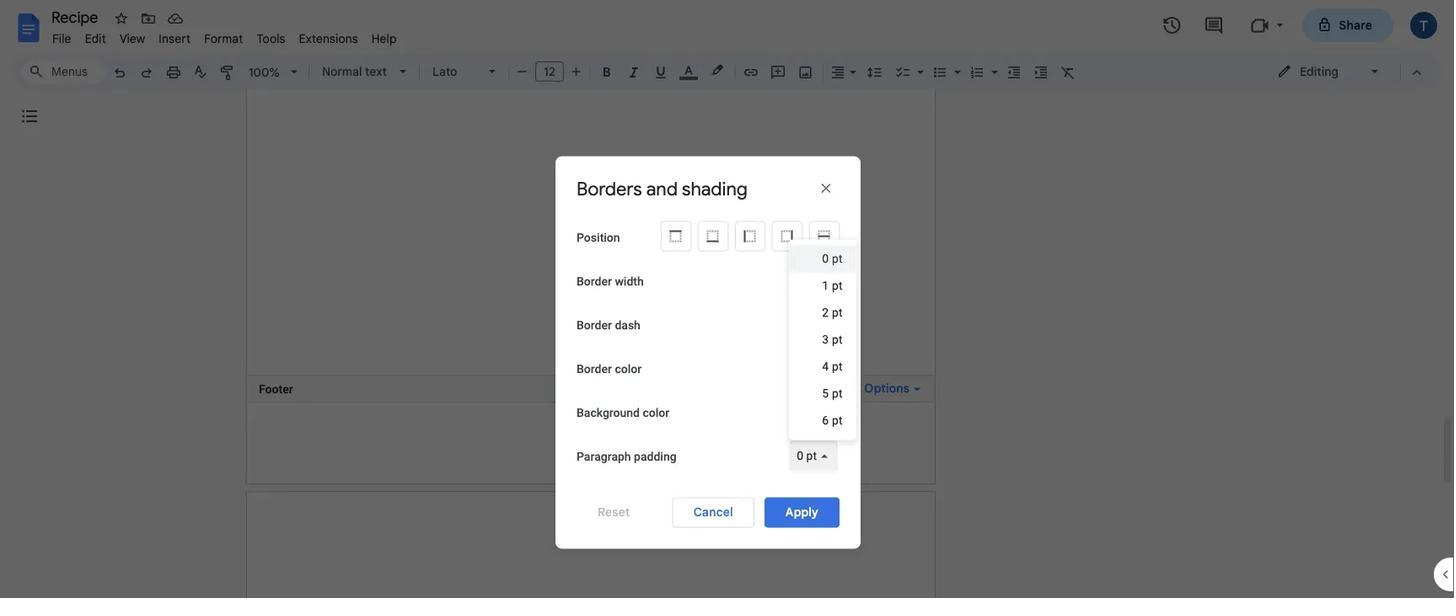 Task type: vqa. For each thing, say whether or not it's contained in the screenshot.
NEW
no



Task type: locate. For each thing, give the bounding box(es) containing it.
border
[[577, 275, 612, 289], [577, 319, 612, 333], [577, 363, 612, 376]]

0 up 1
[[822, 252, 829, 266]]

1 horizontal spatial color
[[643, 406, 670, 420]]

and
[[646, 177, 678, 201]]

color down dash on the bottom
[[615, 363, 642, 376]]

0 vertical spatial border
[[577, 275, 612, 289]]

1 vertical spatial 0
[[797, 449, 804, 463]]

border color
[[577, 363, 642, 376]]

color for border color
[[615, 363, 642, 376]]

1 horizontal spatial 0
[[822, 252, 829, 266]]

1 border from the top
[[577, 275, 612, 289]]

pt inside 0 points option
[[806, 449, 817, 463]]

0 pt up 1 pt
[[822, 252, 843, 266]]

border up background
[[577, 363, 612, 376]]

menu
[[789, 240, 856, 441]]

color for background color
[[643, 406, 670, 420]]

6
[[822, 414, 829, 428]]

4 pt
[[822, 360, 843, 374]]

border left "width"
[[577, 275, 612, 289]]

menu bar
[[46, 22, 404, 50]]

0 horizontal spatial 0 pt
[[797, 449, 817, 463]]

0 vertical spatial 0 pt
[[822, 252, 843, 266]]

0 pt up "apply"
[[797, 449, 817, 463]]

border for border color
[[577, 363, 612, 376]]

menu bar banner
[[0, 0, 1454, 599]]

1 vertical spatial 0 pt
[[797, 449, 817, 463]]

5
[[822, 387, 829, 401]]

0 up "apply"
[[797, 449, 804, 463]]

borders and shading heading
[[577, 177, 748, 201]]

0 horizontal spatial 0
[[797, 449, 804, 463]]

1 vertical spatial border
[[577, 319, 612, 333]]

menu containing 0 pt
[[789, 240, 856, 441]]

border width
[[577, 275, 644, 289]]

3
[[822, 333, 829, 347]]

menu inside borders and shading application
[[789, 240, 856, 441]]

pt up "apply"
[[806, 449, 817, 463]]

cancel
[[694, 505, 733, 520]]

color
[[615, 363, 642, 376], [643, 406, 670, 420]]

3 border from the top
[[577, 363, 612, 376]]

3 pt
[[822, 333, 843, 347]]

0
[[822, 252, 829, 266], [797, 449, 804, 463]]

Star checkbox
[[110, 7, 133, 30]]

0 vertical spatial color
[[615, 363, 642, 376]]

border dash
[[577, 319, 641, 333]]

pt right the 3
[[832, 333, 843, 347]]

border for border dash
[[577, 319, 612, 333]]

border left dash on the bottom
[[577, 319, 612, 333]]

shading
[[682, 177, 748, 201]]

reset
[[598, 505, 630, 520]]

0 horizontal spatial color
[[615, 363, 642, 376]]

pt right the 2
[[832, 306, 843, 320]]

share. private to only me. image
[[1317, 17, 1333, 32]]

2 border from the top
[[577, 319, 612, 333]]

1 vertical spatial color
[[643, 406, 670, 420]]

pt
[[832, 252, 843, 266], [832, 279, 843, 293], [832, 306, 843, 320], [832, 333, 843, 347], [832, 360, 843, 374], [832, 387, 843, 401], [832, 414, 843, 428], [806, 449, 817, 463]]

color up padding
[[643, 406, 670, 420]]

0 pt
[[822, 252, 843, 266], [797, 449, 817, 463]]

2 vertical spatial border
[[577, 363, 612, 376]]

Menus field
[[21, 60, 105, 83]]

0 points option
[[797, 448, 817, 465]]

paragraph padding
[[577, 450, 677, 464]]

0 pt inside paragraph padding list box
[[797, 449, 817, 463]]



Task type: describe. For each thing, give the bounding box(es) containing it.
reset button
[[577, 498, 651, 528]]

background color
[[577, 406, 670, 420]]

2 pt
[[822, 306, 843, 320]]

paragraph
[[577, 450, 631, 464]]

4
[[822, 360, 829, 374]]

1 horizontal spatial 0 pt
[[822, 252, 843, 266]]

pt right 1
[[832, 279, 843, 293]]

pt right 4
[[832, 360, 843, 374]]

width
[[615, 275, 644, 289]]

borders and shading
[[577, 177, 748, 201]]

apply button
[[765, 498, 840, 528]]

position toolbar
[[661, 221, 840, 252]]

Rename text field
[[46, 7, 108, 27]]

apply
[[786, 505, 819, 520]]

pt right 6 in the bottom of the page
[[832, 414, 843, 428]]

border for border width
[[577, 275, 612, 289]]

2
[[822, 306, 829, 320]]

paragraph padding list box
[[789, 441, 838, 473]]

main toolbar
[[105, 0, 1082, 349]]

pt right 5
[[832, 387, 843, 401]]

borders
[[577, 177, 642, 201]]

1
[[822, 279, 829, 293]]

position
[[577, 231, 620, 245]]

0 vertical spatial 0
[[822, 252, 829, 266]]

menu bar inside the menu bar banner
[[46, 22, 404, 50]]

dash
[[615, 319, 641, 333]]

borders and shading dialog
[[556, 156, 861, 549]]

6 pt
[[822, 414, 843, 428]]

background
[[577, 406, 640, 420]]

padding
[[634, 450, 677, 464]]

cancel button
[[673, 498, 754, 528]]

footer
[[259, 382, 293, 396]]

5 pt
[[822, 387, 843, 401]]

1 pt
[[822, 279, 843, 293]]

0 inside option
[[797, 449, 804, 463]]

pt up 1 pt
[[832, 252, 843, 266]]

borders and shading application
[[0, 0, 1454, 599]]



